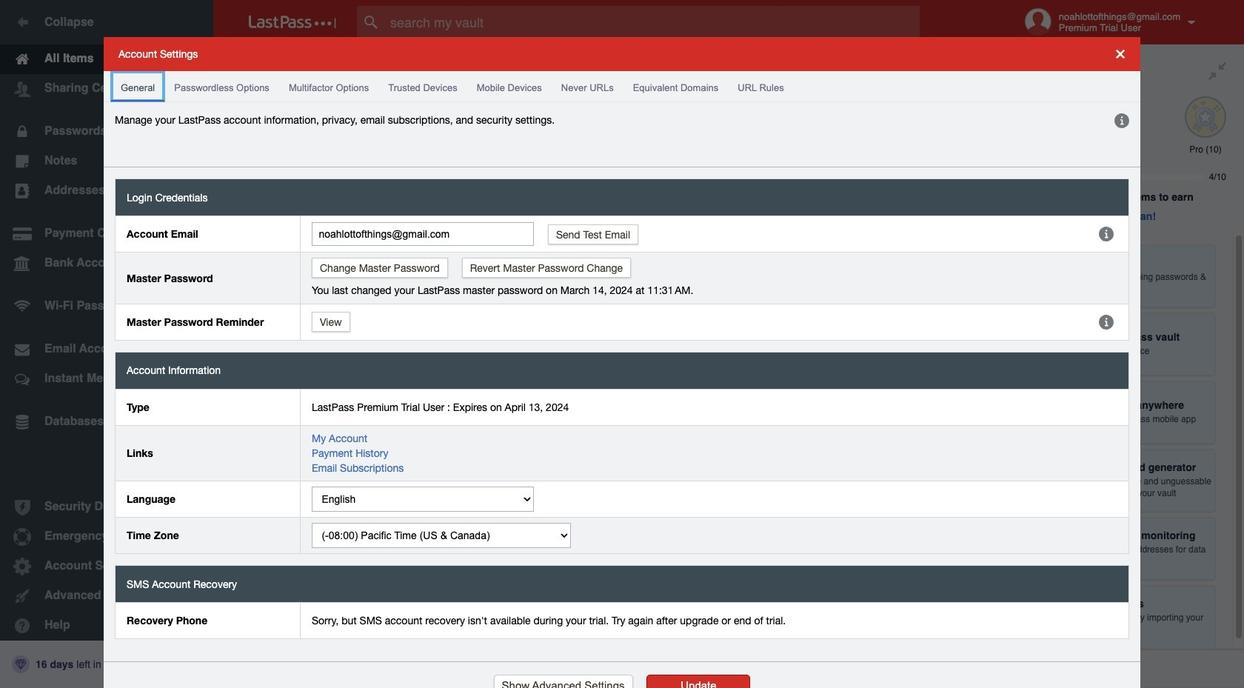 Task type: locate. For each thing, give the bounding box(es) containing it.
new item navigation
[[909, 628, 965, 688]]

vault options navigation
[[213, 44, 980, 89]]

main navigation navigation
[[0, 0, 213, 688]]



Task type: vqa. For each thing, say whether or not it's contained in the screenshot.
search my vault text box
yes



Task type: describe. For each thing, give the bounding box(es) containing it.
lastpass image
[[249, 16, 336, 29]]

Search search field
[[357, 6, 949, 39]]

search my vault text field
[[357, 6, 949, 39]]



